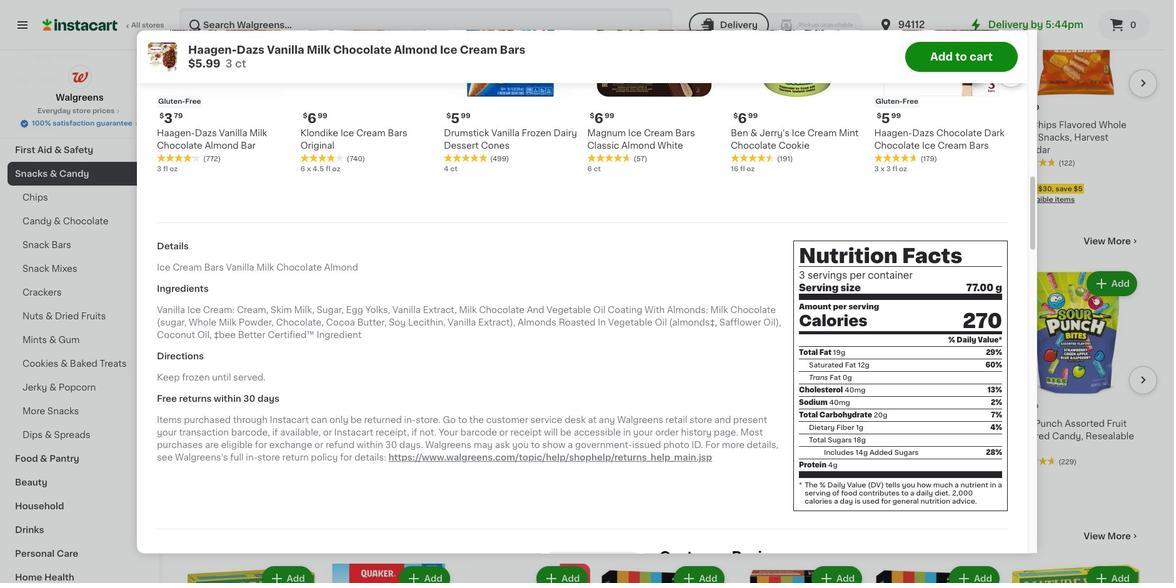 Task type: locate. For each thing, give the bounding box(es) containing it.
2 horizontal spatial 4
[[1019, 104, 1029, 117]]

79 down gluten-free vegan
[[755, 105, 764, 112]]

vanilla inside drumstick vanilla frozen dairy dessert cones
[[491, 129, 520, 138]]

many down "12 ct"
[[887, 482, 907, 488]]

0 horizontal spatial many
[[337, 170, 357, 177]]

2 inside 2 reese's milk chocolate king size peanut butter cups candy
[[332, 403, 341, 416]]

hot for 5
[[297, 133, 313, 142]]

id.
[[692, 441, 703, 450]]

2 for $ 2 cheetos crunchy cheese flavored snacks, flamin' hot flavored
[[470, 104, 478, 117]]

0
[[1130, 21, 1136, 29]]

dazs for 3
[[195, 129, 217, 138]]

0 vertical spatial you
[[512, 441, 529, 450]]

0 horizontal spatial and
[[714, 416, 731, 425]]

total up saturated
[[799, 350, 818, 357]]

vanilla inside haagen-dazs vanilla milk chocolate almond bar
[[219, 129, 247, 138]]

cheetos
[[188, 121, 225, 130], [462, 121, 500, 130], [600, 121, 637, 130]]

0 horizontal spatial chips,
[[325, 133, 353, 142]]

gluten- up $ 3 79
[[158, 98, 185, 105]]

eligible down the (57)
[[615, 172, 641, 178]]

returns
[[179, 395, 212, 404]]

gluten- up $ 4 79
[[739, 90, 766, 97]]

details
[[157, 242, 189, 251]]

99 for drumstick
[[461, 113, 470, 120]]

vegetable down coating
[[608, 319, 653, 327]]

2 add button from the left
[[950, 273, 998, 295]]

delivery inside "link"
[[988, 20, 1028, 29]]

0 vertical spatial see
[[600, 172, 613, 178]]

individually
[[737, 445, 787, 453]]

79 for 3
[[174, 113, 183, 120]]

1 horizontal spatial and
[[965, 146, 981, 155]]

1 horizontal spatial see
[[1012, 197, 1026, 203]]

many in stock for (2.19k)
[[887, 482, 937, 488]]

go inside pringles potato crisps chips, lunch snacks, on-the-go snacks, sour cream and onion
[[976, 133, 989, 142]]

frozen
[[182, 374, 210, 382]]

1 vertical spatial fat
[[845, 362, 856, 369]]

0 horizontal spatial see
[[600, 172, 613, 178]]

30
[[243, 395, 255, 404], [385, 441, 397, 450]]

milk down kinder
[[737, 432, 755, 441]]

& for dips & spreads "link"
[[45, 431, 52, 439]]

original for 4
[[737, 133, 771, 142]]

0 vertical spatial whole
[[1099, 121, 1127, 130]]

dazs inside haagen-dazs vanilla milk chocolate almond bar
[[195, 129, 217, 138]]

home health
[[15, 573, 74, 582]]

buy inside buy any 2, save $2 see eligible items
[[601, 160, 615, 167]]

stock down nacho
[[367, 170, 387, 177]]

milk right extract,
[[459, 306, 477, 315]]

candy,
[[260, 420, 291, 428], [497, 420, 528, 428], [1052, 432, 1083, 441]]

flamin' inside the $ 2 cheetos crunchy cheese flavored snacks, flamin' hot flavored
[[538, 133, 570, 142]]

1 horizontal spatial mini
[[768, 420, 787, 428]]

candy & chocolate link up ice cream bars vanilla milk chocolate almond
[[188, 234, 323, 249]]

0 vertical spatial stock
[[367, 170, 387, 177]]

6 up ferrero
[[882, 403, 891, 416]]

1 vertical spatial many in stock
[[887, 482, 937, 488]]

2 crunchy from the left
[[502, 121, 540, 130]]

1 vertical spatial see
[[1012, 197, 1026, 203]]

2 vertical spatial save
[[1055, 185, 1072, 192]]

spreads
[[54, 431, 90, 439]]

amount per serving
[[799, 303, 879, 311]]

0 vertical spatial view
[[1084, 237, 1105, 246]]

1 horizontal spatial dazs
[[237, 44, 264, 54]]

many in stock down (740)
[[337, 170, 387, 177]]

save inside button
[[777, 173, 793, 180]]

2 cheetos from the left
[[462, 121, 500, 130]]

1 flamin' from the left
[[264, 133, 295, 142]]

3 add button from the left
[[1088, 273, 1136, 295]]

3.25
[[462, 170, 478, 177]]

0 horizontal spatial $ 5 99
[[446, 112, 470, 125]]

1 vertical spatial 2,
[[769, 173, 775, 180]]

or up policy in the left bottom of the page
[[314, 441, 323, 450]]

0 horizontal spatial 79
[[174, 113, 183, 120]]

fat for total
[[819, 350, 831, 357]]

gluten- for (772)
[[158, 98, 185, 105]]

6 down classic
[[587, 166, 592, 173]]

fl left the 8.5
[[163, 166, 168, 173]]

1 vertical spatial chips
[[23, 193, 48, 202]]

chocolate inside ferrero rocher fine hazelnut milk chocolate, chocolate candy gift box
[[875, 445, 920, 453]]

79 inside $ 3 79
[[174, 113, 183, 120]]

1 horizontal spatial eligible
[[615, 172, 641, 178]]

you left how in the bottom of the page
[[902, 483, 915, 489]]

2 horizontal spatial eligible
[[1027, 197, 1053, 203]]

you inside * the % daily value (dv) tells you how much a nutrient in a serving of food contributes to a daily diet. 2,000 calories a day is used for general nutrition advice.
[[902, 483, 915, 489]]

1 hot from the left
[[297, 133, 313, 142]]

1 vertical spatial stock
[[917, 482, 937, 488]]

$ for pringles potato crisps chips, lunch snacks, on-the-go snacks, sour cream and onion
[[877, 105, 882, 112]]

1 add button from the left
[[813, 273, 861, 295]]

6 up 'the'
[[470, 403, 479, 416]]

ingredient
[[317, 331, 362, 340]]

buy inside buy it again link
[[35, 53, 53, 61]]

2 size from the left
[[325, 432, 343, 441]]

$ 5 99
[[446, 112, 470, 125], [877, 112, 901, 125]]

1 horizontal spatial save
[[777, 173, 793, 180]]

gluten-free for (305)
[[464, 90, 506, 97]]

servings per container
[[808, 271, 913, 280]]

1 horizontal spatial serving
[[848, 303, 879, 311]]

1 horizontal spatial 30
[[385, 441, 397, 450]]

ferrero
[[875, 420, 906, 428]]

cheetos inside $ 3 cheetos cheese flavored snacks, cheddar, minis 3.63 oz
[[600, 121, 637, 130]]

oil down "with"
[[655, 319, 667, 327]]

save left $5 on the right top
[[1055, 185, 1072, 192]]

2 up only
[[332, 403, 341, 416]]

in down (740)
[[359, 170, 365, 177]]

milk
[[307, 44, 330, 54], [249, 129, 267, 138], [256, 264, 274, 272], [459, 306, 477, 315], [710, 306, 728, 315], [219, 319, 236, 327], [362, 420, 380, 428], [638, 420, 656, 428], [737, 432, 755, 441], [916, 432, 934, 441]]

4
[[744, 104, 754, 117], [1019, 104, 1029, 117], [444, 166, 449, 173]]

candy, up rainbow
[[497, 420, 528, 428]]

1 horizontal spatial within
[[357, 441, 383, 450]]

candy, down assorted
[[1052, 432, 1083, 441]]

milk up best
[[307, 44, 330, 54]]

items down $5 on the right top
[[1055, 197, 1075, 203]]

2 potato from the left
[[912, 121, 942, 130]]

milk inside ferrero rocher fine hazelnut milk chocolate, chocolate candy gift box
[[916, 432, 934, 441]]

cheetos inside the $ 5 cheetos crunchy cheese flavored snacks, flamin' hot flavored
[[188, 121, 225, 130]]

stores
[[142, 22, 164, 29]]

None search field
[[179, 8, 673, 43]]

ct for drumstick vanilla frozen dairy dessert cones
[[450, 166, 458, 173]]

any inside buy any 2, save $2 see eligible items
[[617, 160, 630, 167]]

haagen- inside haagen-dazs vanilla milk chocolate almond bar
[[157, 129, 195, 138]]

photo
[[663, 441, 689, 450]]

2 your from the left
[[633, 429, 653, 437]]

sour punch assorted fruit flavored candy, resealable bag
[[1012, 420, 1134, 453]]

fat for saturated
[[845, 362, 856, 369]]

vegetable
[[547, 306, 591, 315], [608, 319, 653, 327]]

per up calories
[[833, 303, 847, 311]]

haagen- inside haagen-dazs vanilla milk chocolate almond ice cream bars $5.99 3 ct
[[188, 44, 237, 54]]

& for mints & gum link
[[49, 336, 56, 344]]

$2
[[658, 160, 667, 167]]

any inside button
[[754, 173, 767, 180]]

doritos flavored tortilla chips, nacho cheese
[[325, 121, 429, 142]]

1 vertical spatial snacks
[[47, 407, 79, 416]]

40mg for sodium 40mg
[[829, 400, 850, 407]]

items inside 'spend $30, save $5 see eligible items'
[[1055, 197, 1075, 203]]

1 potato from the left
[[788, 121, 817, 130]]

save for $0.50
[[777, 173, 793, 180]]

safflower
[[719, 319, 761, 327]]

g
[[995, 283, 1002, 293]]

ice inside haagen-dazs chocolate dark chocolate ice cream bars
[[922, 142, 936, 150]]

haagen-
[[188, 44, 237, 54], [157, 129, 195, 138], [874, 129, 912, 138]]

sodium
[[799, 400, 828, 407]]

bars inside haagen-dazs chocolate dark chocolate ice cream bars
[[969, 142, 989, 150]]

1 horizontal spatial potato
[[912, 121, 942, 130]]

40mg for cholesterol 40mg
[[845, 387, 865, 394]]

mints & gum link
[[8, 328, 152, 352]]

1 horizontal spatial crunchy
[[502, 121, 540, 130]]

4 up lay's
[[744, 104, 754, 117]]

1 x from the left
[[307, 166, 311, 173]]

almond inside magnum ice cream bars classic almond white
[[621, 142, 655, 150]]

many in stock up daily
[[887, 482, 937, 488]]

& for the jerky & popcorn link
[[49, 383, 56, 392]]

crunchy for 5
[[227, 121, 265, 130]]

https://www.walgreens.com/topic/help/shophelp/returns_help_main.jsp
[[388, 454, 712, 462]]

reviews
[[732, 551, 790, 564]]

egg
[[346, 306, 363, 315]]

dazs for 5
[[912, 129, 934, 138]]

2 view from the top
[[1084, 532, 1105, 541]]

x down lunch on the right of page
[[880, 166, 885, 173]]

0 vertical spatial any
[[617, 160, 630, 167]]

2 vertical spatial fat
[[830, 375, 841, 382]]

any down the 7.75 oz
[[754, 173, 767, 180]]

$ for lay's wavy potato chips, original
[[740, 105, 744, 112]]

1 horizontal spatial chips,
[[820, 121, 848, 130]]

0 vertical spatial 40mg
[[845, 387, 865, 394]]

stock up daily
[[917, 482, 937, 488]]

cheetos inside the $ 2 cheetos crunchy cheese flavored snacks, flamin' hot flavored
[[462, 121, 500, 130]]

milk inside 9 kinder mini crispy creamy milk chocolate bites, individually wrapped, family pack
[[737, 432, 755, 441]]

coating
[[608, 306, 642, 315]]

chips down snacks & candy
[[23, 193, 48, 202]]

2, for $0.50
[[769, 173, 775, 180]]

to left 'the'
[[458, 416, 467, 425]]

cheese inside $ 3 cheetos cheese flavored snacks, cheddar, minis 3.63 oz
[[639, 121, 673, 130]]

pringles
[[875, 121, 910, 130]]

99 up pringles
[[891, 113, 901, 120]]

$ 6 99 for klondike
[[303, 112, 327, 125]]

0 horizontal spatial dazs
[[195, 129, 217, 138]]

0 horizontal spatial flamin'
[[264, 133, 295, 142]]

free
[[216, 90, 232, 97], [491, 90, 506, 97], [766, 90, 781, 97], [185, 98, 201, 105], [903, 98, 918, 105], [157, 395, 177, 404]]

1 vertical spatial snack
[[23, 264, 49, 273]]

ask
[[495, 441, 510, 450]]

a inside the items purchased through instacart can only be returned in-store. go to the customer service desk at any walgreens retail store and present your transaction barcode, if available, or instacart receipt, if not. your barcode or receipt will be accessible in your order history page. most purchases are eligible for exchange or refund within 30 days. walgreens may ask you to show a government-issued photo id. for more details, see walgreens's full in-store return policy for details:
[[568, 441, 573, 450]]

nacho
[[355, 133, 384, 142]]

delivery button
[[689, 13, 769, 38]]

$ for haagen-dazs vanilla milk chocolate almond bar
[[159, 113, 164, 120]]

9
[[744, 403, 754, 416]]

79 for 4
[[755, 105, 764, 112]]

& inside ben & jerry's ice cream mint chocolate cookie
[[750, 129, 757, 138]]

milk up the caramel,
[[638, 420, 656, 428]]

6 ct
[[587, 166, 601, 173]]

jerry's
[[760, 129, 790, 138]]

1 size from the left
[[215, 432, 233, 441]]

gluten-free for (772)
[[158, 98, 201, 105]]

40mg up total carbohydrate 20g
[[829, 400, 850, 407]]

mints
[[23, 336, 47, 344]]

in-
[[404, 416, 416, 425], [246, 454, 257, 462]]

2 hot from the left
[[572, 133, 588, 142]]

& down first aid & safety
[[50, 169, 57, 178]]

gluten-
[[189, 90, 216, 97], [464, 90, 491, 97], [739, 90, 766, 97], [158, 98, 185, 105], [876, 98, 903, 105]]

1 horizontal spatial stock
[[917, 482, 937, 488]]

fat up saturated
[[819, 350, 831, 357]]

1 horizontal spatial if
[[411, 429, 417, 437]]

bars inside magnum ice cream bars classic almond white
[[675, 129, 695, 138]]

0 horizontal spatial chocolate,
[[276, 319, 324, 327]]

buy for buy any 2, save $2 see eligible items
[[601, 160, 615, 167]]

days.
[[399, 441, 423, 450]]

size inside haribo gummi candy, share size
[[215, 432, 233, 441]]

1 vertical spatial in-
[[246, 454, 257, 462]]

oil,
[[197, 331, 212, 340]]

candy & chocolate down the chips link
[[23, 217, 109, 226]]

2 49 from the left
[[1030, 105, 1039, 112]]

crunchy inside the $ 2 cheetos crunchy cheese flavored snacks, flamin' hot flavored
[[502, 121, 540, 130]]

peanut
[[345, 432, 376, 441]]

item carousel region containing 5
[[188, 0, 1157, 214]]

cholesterol
[[799, 387, 843, 394]]

more
[[1107, 237, 1131, 246], [23, 407, 45, 416], [1107, 532, 1131, 541]]

$ 5 99 for drumstick
[[446, 112, 470, 125]]

1 vertical spatial view more link
[[1084, 530, 1140, 543]]

0 vertical spatial store
[[72, 108, 91, 114]]

flavored inside "sun chips flavored whole grain snacks, harvest cheddar"
[[1059, 121, 1097, 130]]

serving up calories on the bottom
[[805, 491, 830, 498]]

0 vertical spatial candy & chocolate
[[23, 217, 109, 226]]

original inside lay's wavy potato chips, original
[[737, 133, 771, 142]]

your
[[157, 429, 177, 437], [633, 429, 653, 437]]

oz down may
[[469, 457, 477, 463]]

2 reese's milk chocolate king size peanut butter cups candy
[[325, 403, 449, 453]]

0 horizontal spatial x
[[307, 166, 311, 173]]

2 vertical spatial 79
[[204, 403, 213, 410]]

container
[[868, 271, 913, 280]]

1 vertical spatial 30
[[385, 441, 397, 450]]

4 for 4 49
[[1019, 104, 1029, 117]]

certified™
[[268, 331, 314, 340]]

2 x from the left
[[880, 166, 885, 173]]

0 vertical spatial mini
[[768, 420, 787, 428]]

store up history at the right bottom of the page
[[690, 416, 712, 425]]

product group
[[188, 0, 315, 205], [325, 0, 452, 208], [462, 0, 590, 205], [600, 0, 727, 193], [737, 0, 865, 205], [875, 0, 1002, 205], [1012, 0, 1140, 205], [188, 269, 315, 465], [737, 269, 865, 477], [875, 269, 1002, 493], [1012, 269, 1140, 478], [188, 564, 315, 583], [325, 564, 452, 583], [462, 564, 590, 583], [600, 564, 727, 583], [737, 564, 865, 583], [875, 564, 1002, 583], [1012, 564, 1140, 583]]

1 horizontal spatial sugars
[[894, 450, 919, 457]]

29%
[[986, 350, 1002, 357]]

for inside * the % daily value (dv) tells you how much a nutrient in a serving of food contributes to a daily diet. 2,000 calories a day is used for general nutrition advice.
[[881, 499, 891, 506]]

0 vertical spatial buy
[[35, 53, 53, 61]]

cream,
[[237, 306, 268, 315]]

household
[[15, 502, 64, 511]]

buy inside buy any 2, save $0.50 button
[[739, 173, 752, 180]]

1 view more from the top
[[1084, 237, 1131, 246]]

0 horizontal spatial candy,
[[260, 420, 291, 428]]

best seller
[[329, 91, 360, 97]]

0 horizontal spatial cheetos
[[188, 121, 225, 130]]

ct inside haagen-dazs vanilla milk chocolate almond ice cream bars $5.99 3 ct
[[235, 58, 246, 68]]

eligible up full on the left bottom of page
[[221, 441, 253, 450]]

chocolate inside 2 reese's milk chocolate king size peanut butter cups candy
[[382, 420, 427, 428]]

total carbohydrate 20g
[[799, 412, 887, 419]]

5 up lunch on the right of page
[[881, 112, 890, 125]]

2 $ 5 99 from the left
[[877, 112, 901, 125]]

x for 6
[[307, 166, 311, 173]]

& left baked at the bottom of page
[[61, 359, 68, 368]]

% inside * the % daily value (dv) tells you how much a nutrient in a serving of food contributes to a daily diet. 2,000 calories a day is used for general nutrition advice.
[[819, 483, 826, 489]]

1 horizontal spatial go
[[976, 133, 989, 142]]

2, down magnum ice cream bars classic almond white
[[631, 160, 638, 167]]

extract,
[[423, 306, 457, 315]]

oz left the 8.5
[[170, 166, 178, 173]]

0 horizontal spatial daily
[[827, 483, 845, 489]]

0 horizontal spatial items
[[643, 172, 662, 178]]

$ inside the "$ 3 49"
[[877, 105, 882, 112]]

19g
[[833, 350, 845, 357]]

0 vertical spatial oil
[[593, 306, 605, 315]]

1 vertical spatial daily
[[827, 483, 845, 489]]

0 horizontal spatial any
[[599, 416, 615, 425]]

79 for 2
[[204, 403, 213, 410]]

2, inside button
[[769, 173, 775, 180]]

1 horizontal spatial sour
[[1012, 420, 1032, 428]]

1 49 from the left
[[892, 105, 901, 112]]

0 horizontal spatial sugars
[[828, 437, 852, 444]]

add button for 5
[[1088, 273, 1136, 295]]

(57)
[[634, 156, 647, 163]]

candy inside 2 reese's milk chocolate king size peanut butter cups candy
[[325, 445, 354, 453]]

original down lay's
[[737, 133, 771, 142]]

0 vertical spatial vegetable
[[547, 306, 591, 315]]

if up days.
[[411, 429, 417, 437]]

gummi
[[226, 420, 258, 428]]

oz right 5.5
[[888, 170, 896, 177]]

6 up magnum
[[594, 112, 603, 125]]

oz right 3.25
[[480, 170, 488, 177]]

94112
[[898, 20, 925, 29]]

item carousel region containing 3
[[139, 0, 1025, 193]]

chips, for 3
[[974, 121, 1002, 130]]

0 vertical spatial per
[[850, 271, 865, 280]]

0 vertical spatial 2,
[[631, 160, 638, 167]]

2 snack from the top
[[23, 264, 49, 273]]

79 up haagen-dazs vanilla milk chocolate almond bar
[[174, 113, 183, 120]]

gluten- up drumstick
[[464, 90, 491, 97]]

1 snack from the top
[[23, 241, 49, 249]]

fat up 0g at the right bottom of page
[[845, 362, 856, 369]]

product group containing 9
[[737, 269, 865, 477]]

stock for ★★★★★
[[367, 170, 387, 177]]

& inside "link"
[[45, 431, 52, 439]]

99 up ferrero
[[892, 403, 902, 410]]

hot up 4.5
[[297, 133, 313, 142]]

free for (305)
[[491, 90, 506, 97]]

2 flamin' from the left
[[538, 133, 570, 142]]

0 vertical spatial chocolate,
[[276, 319, 324, 327]]

whole inside "sun chips flavored whole grain snacks, harvest cheddar"
[[1099, 121, 1127, 130]]

candy
[[59, 169, 89, 178], [23, 217, 52, 226], [188, 235, 233, 248], [325, 445, 354, 453], [923, 445, 952, 453]]

1 vertical spatial store
[[690, 416, 712, 425]]

1 horizontal spatial items
[[1055, 197, 1075, 203]]

items inside buy any 2, save $2 see eligible items
[[643, 172, 662, 178]]

1 horizontal spatial be
[[560, 429, 571, 437]]

and up page.
[[714, 416, 731, 425]]

total for dietary fiber 1g
[[799, 412, 818, 419]]

walgreens up everyday store prices link
[[56, 93, 104, 102]]

sour down '5 29'
[[1012, 420, 1032, 428]]

$ inside $ 2 79
[[190, 403, 195, 410]]

flavored
[[360, 121, 397, 130], [676, 121, 713, 130], [1059, 121, 1097, 130], [188, 133, 225, 142], [462, 133, 500, 142], [188, 146, 225, 155], [462, 146, 500, 155], [1012, 432, 1050, 441]]

1 horizontal spatial $ 5 99
[[877, 112, 901, 125]]

store up "100% satisfaction guarantee" button
[[72, 108, 91, 114]]

chips inside "sun chips flavored whole grain snacks, harvest cheddar"
[[1031, 121, 1057, 130]]

delivery inside button
[[720, 21, 758, 29]]

whole
[[1099, 121, 1127, 130], [189, 319, 217, 327]]

ct for ferrero rocher fine hazelnut milk chocolate, chocolate candy gift box
[[884, 469, 891, 476]]

total up crispy
[[799, 412, 818, 419]]

until
[[212, 374, 231, 382]]

oz inside $ 3 cheetos cheese flavored snacks, cheddar, minis 3.63 oz
[[617, 145, 625, 152]]

flamin' for 2
[[538, 133, 570, 142]]

1 crunchy from the left
[[227, 121, 265, 130]]

candy, inside haribo gummi candy, share size
[[260, 420, 291, 428]]

history
[[681, 429, 712, 437]]

save inside buy any 2, save $2 see eligible items
[[640, 160, 656, 167]]

0 vertical spatial items
[[643, 172, 662, 178]]

2 vertical spatial walgreens
[[425, 441, 471, 450]]

1 horizontal spatial chips
[[1031, 121, 1057, 130]]

item carousel region
[[139, 0, 1025, 193], [188, 0, 1157, 214], [188, 264, 1157, 509]]

0 vertical spatial be
[[351, 416, 362, 425]]

1 vertical spatial mini
[[679, 432, 698, 441]]

$ 6 99 for ben
[[733, 112, 758, 125]]

oil up in
[[593, 306, 605, 315]]

mini inside 3 godiva milk chocolate, salted caramel, 8 mini bars
[[679, 432, 698, 441]]

again
[[63, 53, 88, 61]]

oz right 3.63
[[617, 145, 625, 152]]

chocolate, inside ferrero rocher fine hazelnut milk chocolate, chocolate candy gift box
[[936, 432, 984, 441]]

at
[[588, 416, 597, 425]]

almond for white
[[621, 142, 655, 150]]

cheetos up classic
[[600, 121, 637, 130]]

any for buy any 2, save $2 see eligible items
[[617, 160, 630, 167]]

1 $ 5 99 from the left
[[446, 112, 470, 125]]

total fat 19g
[[799, 350, 845, 357]]

ct left 3.25
[[450, 166, 458, 173]]

ct down 3.63
[[594, 166, 601, 173]]

3
[[225, 58, 232, 68], [607, 104, 616, 117], [882, 104, 891, 117], [164, 112, 173, 125], [157, 166, 161, 173], [874, 166, 879, 173], [886, 166, 891, 173], [799, 271, 805, 280], [607, 403, 616, 416]]

delivery by 5:44pm
[[988, 20, 1083, 29]]

79 inside $ 2 79
[[204, 403, 213, 410]]

0 horizontal spatial %
[[819, 483, 826, 489]]

1 cheetos from the left
[[188, 121, 225, 130]]

buy any 2, save $0.50 button
[[737, 171, 865, 193]]

0 horizontal spatial buy
[[35, 53, 53, 61]]

0 horizontal spatial go
[[443, 416, 456, 425]]

0 vertical spatial for
[[255, 441, 267, 450]]

cheese down tortilla
[[386, 133, 420, 142]]

1 horizontal spatial delivery
[[988, 20, 1028, 29]]

cream inside pringles potato crisps chips, lunch snacks, on-the-go snacks, sour cream and onion
[[933, 146, 963, 155]]

chips inside the chips link
[[23, 193, 48, 202]]

creamy
[[820, 420, 855, 428]]

3 left the 8.5
[[157, 166, 161, 173]]

ct right 12
[[884, 469, 891, 476]]

0 vertical spatial chips
[[1031, 121, 1057, 130]]

fl right 5.5
[[892, 166, 897, 173]]

haagen-dazs vanilla milk chocolate almond bar
[[157, 129, 267, 150]]

$ for magnum ice cream bars classic almond white
[[590, 113, 594, 120]]

49 up "grain"
[[1030, 105, 1039, 112]]

4 up sun
[[1019, 104, 1029, 117]]

3 cheetos from the left
[[600, 121, 637, 130]]

per for serving
[[833, 303, 847, 311]]

1 vertical spatial 40mg
[[829, 400, 850, 407]]

original inside klondike ice cream bars original
[[300, 142, 334, 150]]

sour inside pringles potato crisps chips, lunch snacks, on-the-go snacks, sour cream and onion
[[911, 146, 931, 155]]

be right will on the left of the page
[[560, 429, 571, 437]]

ct right $5.99
[[235, 58, 246, 68]]

items down $2
[[643, 172, 662, 178]]

ct inside group
[[884, 469, 891, 476]]

2 inside the $ 2 cheetos crunchy cheese flavored snacks, flamin' hot flavored
[[470, 104, 478, 117]]

dark
[[984, 129, 1005, 138]]

candy, for 6
[[497, 420, 528, 428]]

size up the refund
[[325, 432, 343, 441]]

% left value* on the bottom of page
[[948, 337, 955, 344]]

free for (179)
[[903, 98, 918, 105]]

all stores link
[[43, 8, 165, 43]]

treats
[[100, 359, 127, 368]]

& for nuts & dried fruits link
[[46, 312, 53, 321]]

jerky & popcorn
[[23, 383, 96, 392]]

1 vertical spatial and
[[714, 416, 731, 425]]

in down 'godiva'
[[623, 429, 631, 437]]

oz
[[617, 145, 625, 152], [342, 158, 350, 165], [752, 158, 761, 165], [170, 166, 178, 173], [332, 166, 340, 173], [747, 166, 755, 173], [899, 166, 907, 173], [201, 170, 209, 177], [480, 170, 488, 177], [888, 170, 896, 177], [194, 457, 202, 463], [469, 457, 477, 463], [611, 457, 619, 463]]

(346)
[[509, 447, 528, 453]]

potato inside lay's wavy potato chips, original
[[788, 121, 817, 130]]

1 horizontal spatial 8
[[671, 432, 677, 441]]

chocolate inside haagen-dazs vanilla milk chocolate almond bar
[[157, 142, 202, 150]]

delivery for delivery
[[720, 21, 758, 29]]

2 horizontal spatial dazs
[[912, 129, 934, 138]]

instacart logo image
[[43, 18, 118, 33]]

99 for ferrero
[[892, 403, 902, 410]]

28%
[[986, 450, 1002, 457]]

0 horizontal spatial potato
[[788, 121, 817, 130]]

snack up crackers
[[23, 264, 49, 273]]

cheetos for 5
[[188, 121, 225, 130]]

$ 6 99 up ben
[[733, 112, 758, 125]]

8 down clusters,
[[462, 457, 467, 463]]

$ 6 99 up klondike
[[303, 112, 327, 125]]

go right on-
[[976, 133, 989, 142]]

flamin' inside the $ 5 cheetos crunchy cheese flavored snacks, flamin' hot flavored
[[264, 133, 295, 142]]

0 vertical spatial save
[[640, 160, 656, 167]]

1 vertical spatial save
[[777, 173, 793, 180]]

see down spend
[[1012, 197, 1026, 203]]

$ inside $ 4 79
[[740, 105, 744, 112]]

cream inside ben & jerry's ice cream mint chocolate cookie
[[808, 129, 837, 138]]

99 up drumstick
[[461, 113, 470, 120]]

hot inside the $ 2 cheetos crunchy cheese flavored snacks, flamin' hot flavored
[[572, 133, 588, 142]]

a
[[568, 441, 573, 450], [955, 483, 959, 489], [998, 483, 1002, 489], [910, 491, 914, 498], [834, 499, 838, 506]]

1 vertical spatial many
[[887, 482, 907, 488]]

1 horizontal spatial in-
[[404, 416, 416, 425]]

ice
[[440, 44, 457, 54], [341, 129, 354, 138], [628, 129, 642, 138], [792, 129, 805, 138], [922, 142, 936, 150], [157, 264, 170, 272], [187, 306, 201, 315]]

cones
[[481, 142, 510, 150]]

to left the cart on the right
[[955, 51, 967, 61]]

ice inside vanilla ice cream: cream, skim milk, sugar, egg yolks, vanilla extract, milk chocolate and vegetable oil coating with almonds: milk chocolate (sugar, whole milk powder, chocolate, cocoa butter, soy lecithin, vanilla extract), almonds roasted in vegetable oil (almonds‡, safflower oil), coconut oil, ‡bee better certified™ ingredient
[[187, 306, 201, 315]]

chips
[[1031, 121, 1057, 130], [23, 193, 48, 202]]

a right show
[[568, 441, 573, 450]]

0 horizontal spatial store
[[72, 108, 91, 114]]

2 for $ 2 79
[[195, 403, 203, 416]]

1 vertical spatial view
[[1084, 532, 1105, 541]]

classic
[[587, 142, 619, 150]]

1 vertical spatial total
[[799, 412, 818, 419]]

almond for bar
[[205, 142, 239, 150]]



Task type: describe. For each thing, give the bounding box(es) containing it.
oz down "purchases"
[[194, 457, 202, 463]]

8.5 oz
[[188, 170, 209, 177]]

6 up klondike
[[307, 112, 316, 125]]

mini inside 9 kinder mini crispy creamy milk chocolate bites, individually wrapped, family pack
[[768, 420, 787, 428]]

2 if from the left
[[411, 429, 417, 437]]

2 view more from the top
[[1084, 532, 1131, 541]]

1 vertical spatial vegetable
[[608, 319, 653, 327]]

ice inside klondike ice cream bars original
[[341, 129, 354, 138]]

any inside the items purchased through instacart can only be returned in-store. go to the customer service desk at any walgreens retail store and present your transaction barcode, if available, or instacart receipt, if not. your barcode or receipt will be accessible in your order history page. most purchases are eligible for exchange or refund within 30 days. walgreens may ask you to show a government-issued photo id. for more details, see walgreens's full in-store return policy for details:
[[599, 416, 615, 425]]

1 fl from the left
[[163, 166, 168, 173]]

nutrition
[[799, 246, 898, 266]]

eligible inside 'spend $30, save $5 see eligible items'
[[1027, 197, 1053, 203]]

1 horizontal spatial walgreens
[[425, 441, 471, 450]]

99 for magnum
[[605, 113, 614, 120]]

chocolate inside haagen-dazs vanilla milk chocolate almond ice cream bars $5.99 3 ct
[[333, 44, 391, 54]]

0 horizontal spatial 30
[[243, 395, 255, 404]]

49 inside 4 49
[[1030, 105, 1039, 112]]

snack for snack mixes
[[23, 264, 49, 273]]

delivery for delivery by 5:44pm
[[988, 20, 1028, 29]]

per for container
[[850, 271, 865, 280]]

99 for ben
[[748, 113, 758, 120]]

chocolate, inside 3 godiva milk chocolate, salted caramel, 8 mini bars
[[658, 420, 706, 428]]

29
[[1029, 403, 1038, 410]]

or down can
[[323, 429, 332, 437]]

add inside button
[[930, 51, 953, 61]]

available,
[[280, 429, 321, 437]]

with
[[645, 306, 665, 315]]

eligible inside buy any 2, save $2 see eligible items
[[615, 172, 641, 178]]

bag
[[1012, 445, 1029, 453]]

nutrition facts
[[799, 246, 962, 266]]

daily
[[916, 491, 933, 498]]

harvest
[[1074, 133, 1109, 142]]

protein
[[799, 462, 826, 469]]

see
[[157, 454, 173, 462]]

gluten-free for ★★★★★
[[189, 90, 232, 97]]

vanilla inside haagen-dazs vanilla milk chocolate almond ice cream bars $5.99 3 ct
[[267, 44, 304, 54]]

0 vertical spatial serving
[[848, 303, 879, 311]]

product group containing 6
[[875, 269, 1002, 493]]

& for cookies & baked treats link
[[61, 359, 68, 368]]

serving inside * the % daily value (dv) tells you how much a nutrient in a serving of food contributes to a daily diet. 2,000 calories a day is used for general nutrition advice.
[[805, 491, 830, 498]]

(681)
[[921, 160, 938, 167]]

gummy
[[530, 420, 565, 428]]

milk inside haagen-dazs vanilla milk chocolate almond ice cream bars $5.99 3 ct
[[307, 44, 330, 54]]

oz right 5.5 oz
[[899, 166, 907, 173]]

salted
[[600, 432, 628, 441]]

saturated fat 12g
[[809, 362, 869, 369]]

8 oz
[[462, 457, 477, 463]]

gluten-free for (179)
[[876, 98, 918, 105]]

$0.50
[[795, 173, 816, 180]]

total for saturated fat 12g
[[799, 350, 818, 357]]

dazs inside haagen-dazs vanilla milk chocolate almond ice cream bars $5.99 3 ct
[[237, 44, 264, 54]]

oz down the 7.75 oz
[[747, 166, 755, 173]]

& for snacks & candy link
[[50, 169, 57, 178]]

sodium 40mg
[[799, 400, 850, 407]]

chocolate, inside vanilla ice cream: cream, skim milk, sugar, egg yolks, vanilla extract, milk chocolate and vegetable oil coating with almonds: milk chocolate (sugar, whole milk powder, chocolate, cocoa butter, soy lecithin, vanilla extract), almonds roasted in vegetable oil (almonds‡, safflower oil), coconut oil, ‡bee better certified™ ingredient
[[276, 319, 324, 327]]

everyday store prices link
[[37, 106, 122, 116]]

a up general
[[910, 491, 914, 498]]

personal
[[15, 550, 55, 558]]

5 left 29
[[1019, 403, 1028, 416]]

hazelnut
[[875, 432, 914, 441]]

3 inside haagen-dazs vanilla milk chocolate almond ice cream bars $5.99 3 ct
[[225, 58, 232, 68]]

roasted
[[559, 319, 596, 327]]

spend
[[1013, 185, 1036, 192]]

1 horizontal spatial for
[[340, 454, 352, 462]]

contributes
[[859, 491, 900, 498]]

milk inside 2 reese's milk chocolate king size peanut butter cups candy
[[362, 420, 380, 428]]

chips, for 4
[[820, 121, 848, 130]]

1 vertical spatial candy & chocolate link
[[188, 234, 323, 249]]

returned
[[364, 416, 402, 425]]

ice inside magnum ice cream bars classic almond white
[[628, 129, 642, 138]]

the
[[469, 416, 484, 425]]

candy, for haribo
[[260, 420, 291, 428]]

stock for (2.19k)
[[917, 482, 937, 488]]

service type group
[[689, 13, 863, 38]]

& up ice cream bars vanilla milk chocolate almond
[[236, 235, 248, 248]]

1 horizontal spatial %
[[948, 337, 955, 344]]

fat for trans
[[830, 375, 841, 382]]

99 for haagen-
[[891, 113, 901, 120]]

2 horizontal spatial store
[[690, 416, 712, 425]]

$ 3 cheetos cheese flavored snacks, cheddar, minis 3.63 oz
[[600, 104, 713, 152]]

spend $30, save $5 see eligible items
[[1012, 185, 1083, 203]]

3 inside $ 3 cheetos cheese flavored snacks, cheddar, minis 3.63 oz
[[607, 104, 616, 117]]

6 up ben
[[738, 112, 747, 125]]

product group containing doritos flavored tortilla chips, nacho cheese
[[325, 0, 452, 208]]

many for (2.19k)
[[887, 482, 907, 488]]

free for (772)
[[185, 98, 201, 105]]

$ for ferrero rocher fine hazelnut milk chocolate, chocolate candy gift box
[[877, 403, 882, 410]]

candy down safety
[[59, 169, 89, 178]]

wrapped,
[[789, 445, 831, 453]]

8 inside 3 godiva milk chocolate, salted caramel, 8 mini bars
[[671, 432, 677, 441]]

5 up drumstick
[[451, 112, 460, 125]]

potato inside pringles potato crisps chips, lunch snacks, on-the-go snacks, sour cream and onion
[[912, 121, 942, 130]]

save for $2
[[640, 160, 656, 167]]

buy it again link
[[8, 44, 152, 69]]

milk up cream,
[[256, 264, 274, 272]]

6 x 4.5 fl oz
[[300, 166, 340, 173]]

ice inside haagen-dazs vanilla milk chocolate almond ice cream bars $5.99 3 ct
[[440, 44, 457, 54]]

& right aid on the left top of the page
[[54, 146, 62, 154]]

milk up ‡bee
[[219, 319, 236, 327]]

the
[[805, 483, 818, 489]]

milk inside haagen-dazs vanilla milk chocolate almond bar
[[249, 129, 267, 138]]

satisfaction
[[53, 120, 95, 127]]

doritos
[[325, 121, 357, 130]]

3 fl from the left
[[740, 166, 745, 173]]

3 inside 3 godiva milk chocolate, salted caramel, 8 mini bars
[[607, 403, 616, 416]]

x for 5
[[880, 166, 885, 173]]

sun chips flavored whole grain snacks, harvest cheddar
[[1012, 121, 1127, 155]]

cream inside haagen-dazs chocolate dark chocolate ice cream bars
[[938, 142, 967, 150]]

cheese inside doritos flavored tortilla chips, nacho cheese
[[386, 133, 420, 142]]

free for ★★★★★
[[216, 90, 232, 97]]

& for food & pantry link
[[40, 454, 47, 463]]

1 vertical spatial be
[[560, 429, 571, 437]]

bars inside klondike ice cream bars original
[[388, 129, 407, 138]]

0 vertical spatial sugars
[[828, 437, 852, 444]]

haagen- for 3
[[157, 129, 195, 138]]

flavored inside sour punch assorted fruit flavored candy, resealable bag
[[1012, 432, 1050, 441]]

milk up safflower
[[710, 306, 728, 315]]

(2.19k)
[[921, 459, 945, 466]]

a down of
[[834, 499, 838, 506]]

0 horizontal spatial candy & chocolate
[[23, 217, 109, 226]]

the-
[[957, 133, 976, 142]]

cream inside klondike ice cream bars original
[[356, 129, 385, 138]]

item carousel region containing 2
[[188, 264, 1157, 509]]

in left how in the bottom of the page
[[909, 482, 915, 488]]

to inside button
[[955, 51, 967, 61]]

$30,
[[1038, 185, 1054, 192]]

$ for drumstick vanilla frozen dairy dessert cones
[[446, 113, 451, 120]]

oz right 9.25
[[342, 158, 350, 165]]

1 horizontal spatial oil
[[655, 319, 667, 327]]

personal care link
[[8, 542, 152, 566]]

1 vertical spatial sugars
[[894, 450, 919, 457]]

1 your from the left
[[157, 429, 177, 437]]

cream inside magnum ice cream bars classic almond white
[[644, 129, 673, 138]]

1 view from the top
[[1084, 237, 1105, 246]]

nuts & dried fruits
[[23, 312, 106, 321]]

(229)
[[1058, 459, 1077, 466]]

prices
[[92, 108, 115, 114]]

snack for snack bars
[[23, 241, 49, 249]]

49 inside the "$ 3 49"
[[892, 105, 901, 112]]

buy for buy it again
[[35, 53, 53, 61]]

oz right the 8.5
[[201, 170, 209, 177]]

4 fl from the left
[[892, 166, 897, 173]]

$ for haribo gummi candy, share size
[[190, 403, 195, 410]]

1 horizontal spatial 4
[[744, 104, 754, 117]]

1 vertical spatial more
[[23, 407, 45, 416]]

candy up snack bars
[[23, 217, 52, 226]]

(179)
[[921, 156, 937, 163]]

original for 6
[[300, 142, 334, 150]]

days
[[257, 395, 279, 404]]

candy, inside sour punch assorted fruit flavored candy, resealable bag
[[1052, 432, 1083, 441]]

1 horizontal spatial store
[[257, 454, 280, 462]]

you inside the items purchased through instacart can only be returned in-store. go to the customer service desk at any walgreens retail store and present your transaction barcode, if available, or instacart receipt, if not. your barcode or receipt will be accessible in your order history page. most purchases are eligible for exchange or refund within 30 days. walgreens may ask you to show a government-issued photo id. for more details, see walgreens's full in-store return policy for details:
[[512, 441, 529, 450]]

snacks, inside the $ 5 cheetos crunchy cheese flavored snacks, flamin' hot flavored
[[227, 133, 261, 142]]

save inside 'spend $30, save $5 see eligible items'
[[1055, 185, 1072, 192]]

tells
[[885, 483, 900, 489]]

gluten- for ★★★★★
[[189, 90, 216, 97]]

ice inside ben & jerry's ice cream mint chocolate cookie
[[792, 129, 805, 138]]

magnum
[[587, 129, 626, 138]]

2 fl from the left
[[326, 166, 330, 173]]

8.5
[[188, 170, 199, 177]]

0 horizontal spatial vegetable
[[547, 306, 591, 315]]

oz right 7.75
[[752, 158, 761, 165]]

2 vertical spatial more
[[1107, 532, 1131, 541]]

or up ask at the bottom left of page
[[499, 429, 508, 437]]

almond for ice
[[394, 44, 437, 54]]

haagen- for 5
[[874, 129, 912, 138]]

snacks, inside the $ 2 cheetos crunchy cheese flavored snacks, flamin' hot flavored
[[502, 133, 536, 142]]

0 vertical spatial within
[[214, 395, 241, 404]]

ct for magnum ice cream bars classic almond white
[[594, 166, 601, 173]]

6 left 4.5
[[300, 166, 305, 173]]

a right nutrient
[[998, 483, 1002, 489]]

100% satisfaction guarantee button
[[19, 116, 140, 129]]

3 up pringles
[[882, 104, 891, 117]]

candy up ice cream bars vanilla milk chocolate almond
[[188, 235, 233, 248]]

hot for 2
[[572, 133, 588, 142]]

0 button
[[1098, 10, 1150, 40]]

3 up serving
[[799, 271, 805, 280]]

5 down "purchases"
[[188, 457, 192, 463]]

go inside the items purchased through instacart can only be returned in-store. go to the customer service desk at any walgreens retail store and present your transaction barcode, if available, or instacart receipt, if not. your barcode or receipt will be accessible in your order history page. most purchases are eligible for exchange or refund within 30 days. walgreens may ask you to show a government-issued photo id. for more details, see walgreens's full in-store return policy for details:
[[443, 416, 456, 425]]

resealable
[[1086, 432, 1134, 441]]

ben
[[731, 129, 748, 138]]

health
[[44, 573, 74, 582]]

*
[[799, 483, 802, 489]]

(200)
[[371, 459, 390, 466]]

lists link
[[8, 69, 152, 94]]

dietary
[[809, 425, 835, 432]]

0 vertical spatial more
[[1107, 237, 1131, 246]]

customer
[[486, 416, 528, 425]]

& for topmost candy & chocolate link
[[54, 217, 61, 226]]

dessert
[[444, 142, 479, 150]]

4 for 4 ct
[[444, 166, 449, 173]]

chocolate inside 9 kinder mini crispy creamy milk chocolate bites, individually wrapped, family pack
[[757, 432, 803, 441]]

in inside the items purchased through instacart can only be returned in-store. go to the customer service desk at any walgreens retail store and present your transaction barcode, if available, or instacart receipt, if not. your barcode or receipt will be accessible in your order history page. most purchases are eligible for exchange or refund within 30 days. walgreens may ask you to show a government-issued photo id. for more details, see walgreens's full in-store return policy for details:
[[623, 429, 631, 437]]

see inside 'spend $30, save $5 see eligible items'
[[1012, 197, 1026, 203]]

klondike
[[300, 129, 338, 138]]

0 vertical spatial candy & chocolate link
[[8, 209, 152, 233]]

many in stock for ★★★★★
[[337, 170, 387, 177]]

in inside * the % daily value (dv) tells you how much a nutrient in a serving of food contributes to a daily diet. 2,000 calories a day is used for general nutrition advice.
[[990, 483, 996, 489]]

gluten- for (179)
[[876, 98, 903, 105]]

within inside the items purchased through instacart can only be returned in-store. go to the customer service desk at any walgreens retail store and present your transaction barcode, if available, or instacart receipt, if not. your barcode or receipt will be accessible in your order history page. most purchases are eligible for exchange or refund within 30 days. walgreens may ask you to show a government-issued photo id. for more details, see walgreens's full in-store return policy for details:
[[357, 441, 383, 450]]

minis
[[678, 133, 701, 142]]

3 up haagen-dazs vanilla milk chocolate almond bar
[[164, 112, 173, 125]]

candy inside ferrero rocher fine hazelnut milk chocolate, chocolate candy gift box
[[923, 445, 952, 453]]

serving size
[[799, 283, 861, 293]]

$ for haagen-dazs chocolate dark chocolate ice cream bars
[[877, 113, 881, 120]]

by
[[1031, 20, 1043, 29]]

2, for $2
[[631, 160, 638, 167]]

cheetos for 3
[[600, 121, 637, 130]]

1 if from the left
[[272, 429, 278, 437]]

0 horizontal spatial instacart
[[270, 416, 309, 425]]

3.63
[[600, 145, 615, 152]]

calories
[[799, 314, 867, 329]]

$ for klondike ice cream bars original
[[303, 113, 307, 120]]

buy for buy any 2, save $0.50
[[739, 173, 752, 180]]

bars inside 3 godiva milk chocolate, salted caramel, 8 mini bars
[[700, 432, 720, 441]]

more
[[722, 441, 745, 450]]

$ 6 99 for magnum
[[590, 112, 614, 125]]

7%
[[991, 412, 1002, 419]]

refund
[[326, 441, 354, 450]]

flamin' for 5
[[264, 133, 295, 142]]

3 down lunch on the right of page
[[874, 166, 879, 173]]

1 horizontal spatial daily
[[957, 337, 976, 344]]

chocolate inside ben & jerry's ice cream mint chocolate cookie
[[731, 142, 776, 150]]

3 godiva milk chocolate, salted caramel, 8 mini bars
[[600, 403, 720, 441]]

jerky & popcorn link
[[8, 376, 152, 399]]

klondike ice cream bars original
[[300, 129, 407, 150]]

carbohydrate
[[819, 412, 872, 419]]

0 vertical spatial walgreens
[[56, 93, 104, 102]]

$ inside the $ 2 cheetos crunchy cheese flavored snacks, flamin' hot flavored
[[465, 105, 470, 112]]

fruits
[[81, 312, 106, 321]]

$ 6 99 for ferrero
[[877, 403, 902, 416]]

to inside * the % daily value (dv) tells you how much a nutrient in a serving of food contributes to a daily diet. 2,000 calories a day is used for general nutrition advice.
[[901, 491, 909, 498]]

$ inside $ 3 cheetos cheese flavored snacks, cheddar, minis 3.63 oz
[[602, 105, 607, 112]]

a up the 2,000
[[955, 483, 959, 489]]

and inside pringles potato crisps chips, lunch snacks, on-the-go snacks, sour cream and onion
[[965, 146, 981, 155]]

size inside 2 reese's milk chocolate king size peanut butter cups candy
[[325, 432, 343, 441]]

added
[[870, 450, 893, 457]]

many for ★★★★★
[[337, 170, 357, 177]]

snacks, inside "sun chips flavored whole grain snacks, harvest cheddar"
[[1038, 133, 1072, 142]]

0 horizontal spatial for
[[255, 441, 267, 450]]

cheetos for 2
[[462, 121, 500, 130]]

total sugars 18g
[[809, 437, 866, 444]]

snack mixes link
[[8, 257, 152, 281]]

cookies & baked treats
[[23, 359, 127, 368]]

2 horizontal spatial walgreens
[[617, 416, 663, 425]]

snack bars link
[[8, 233, 152, 257]]

$ 5 99 for haagen-
[[877, 112, 901, 125]]

whole inside vanilla ice cream: cream, skim milk, sugar, egg yolks, vanilla extract, milk chocolate and vegetable oil coating with almonds: milk chocolate (sugar, whole milk powder, chocolate, cocoa butter, soy lecithin, vanilla extract), almonds roasted in vegetable oil (almonds‡, safflower oil), coconut oil, ‡bee better certified™ ingredient
[[189, 319, 217, 327]]

crunchy for 2
[[502, 121, 540, 130]]

bars inside haagen-dazs vanilla milk chocolate almond ice cream bars $5.99 3 ct
[[500, 44, 525, 54]]

3 right 5.5
[[886, 166, 891, 173]]

add button for $
[[950, 273, 998, 295]]

1 vertical spatial 8
[[462, 457, 467, 463]]

cream inside haagen-dazs vanilla milk chocolate almond ice cream bars $5.99 3 ct
[[460, 44, 497, 54]]

daily inside * the % daily value (dv) tells you how much a nutrient in a serving of food contributes to a daily diet. 2,000 calories a day is used for general nutrition advice.
[[827, 483, 845, 489]]

77.00
[[966, 283, 993, 293]]

cups
[[408, 432, 432, 441]]

safety
[[64, 146, 93, 154]]

return
[[282, 454, 309, 462]]

oz right 3.1
[[611, 457, 619, 463]]

to down rainbow
[[531, 441, 540, 450]]

see inside buy any 2, save $2 see eligible items
[[600, 172, 613, 178]]

aid
[[37, 146, 52, 154]]

$ for ben & jerry's ice cream mint chocolate cookie
[[733, 113, 738, 120]]

$ inside the $ 5 cheetos crunchy cheese flavored snacks, flamin' hot flavored
[[190, 105, 195, 112]]

sour inside sour punch assorted fruit flavored candy, resealable bag
[[1012, 420, 1032, 428]]

0 vertical spatial snacks
[[15, 169, 48, 178]]

3.25 oz
[[462, 170, 488, 177]]

oz down "9.25 oz"
[[332, 166, 340, 173]]

1 vertical spatial instacart
[[334, 429, 373, 437]]

bites,
[[805, 432, 830, 441]]

30 inside the items purchased through instacart can only be returned in-store. go to the customer service desk at any walgreens retail store and present your transaction barcode, if available, or instacart receipt, if not. your barcode or receipt will be accessible in your order history page. most purchases are eligible for exchange or refund within 30 days. walgreens may ask you to show a government-issued photo id. for more details, see walgreens's full in-store return policy for details:
[[385, 441, 397, 450]]

cheese inside the $ 5 cheetos crunchy cheese flavored snacks, flamin' hot flavored
[[267, 121, 301, 130]]

fruit
[[1107, 420, 1127, 428]]

gluten- for (305)
[[464, 90, 491, 97]]

(191)
[[777, 156, 793, 163]]

mint
[[839, 129, 859, 138]]

cheese inside the $ 2 cheetos crunchy cheese flavored snacks, flamin' hot flavored
[[542, 121, 576, 130]]

2 view more link from the top
[[1084, 530, 1140, 543]]

receipt
[[510, 429, 542, 437]]

walgreens logo image
[[68, 65, 92, 89]]

gift
[[954, 445, 970, 453]]

0 horizontal spatial oil
[[593, 306, 605, 315]]

1 vertical spatial candy & chocolate
[[188, 235, 323, 248]]

99 for klondike
[[318, 113, 327, 120]]

snacks, inside $ 3 cheetos cheese flavored snacks, cheddar, minis 3.63 oz
[[600, 133, 634, 142]]

5 inside the $ 5 cheetos crunchy cheese flavored snacks, flamin' hot flavored
[[195, 104, 203, 117]]

any for buy any 2, save $0.50
[[754, 173, 767, 180]]

6 inside 6 nerds candy, gummy clusters, rainbow
[[470, 403, 479, 416]]

flavored inside doritos flavored tortilla chips, nacho cheese
[[360, 121, 397, 130]]

5:44pm
[[1045, 20, 1083, 29]]

1 view more link from the top
[[1084, 235, 1140, 248]]

seller
[[344, 91, 360, 97]]

2 vertical spatial total
[[809, 437, 826, 444]]



Task type: vqa. For each thing, say whether or not it's contained in the screenshot.


